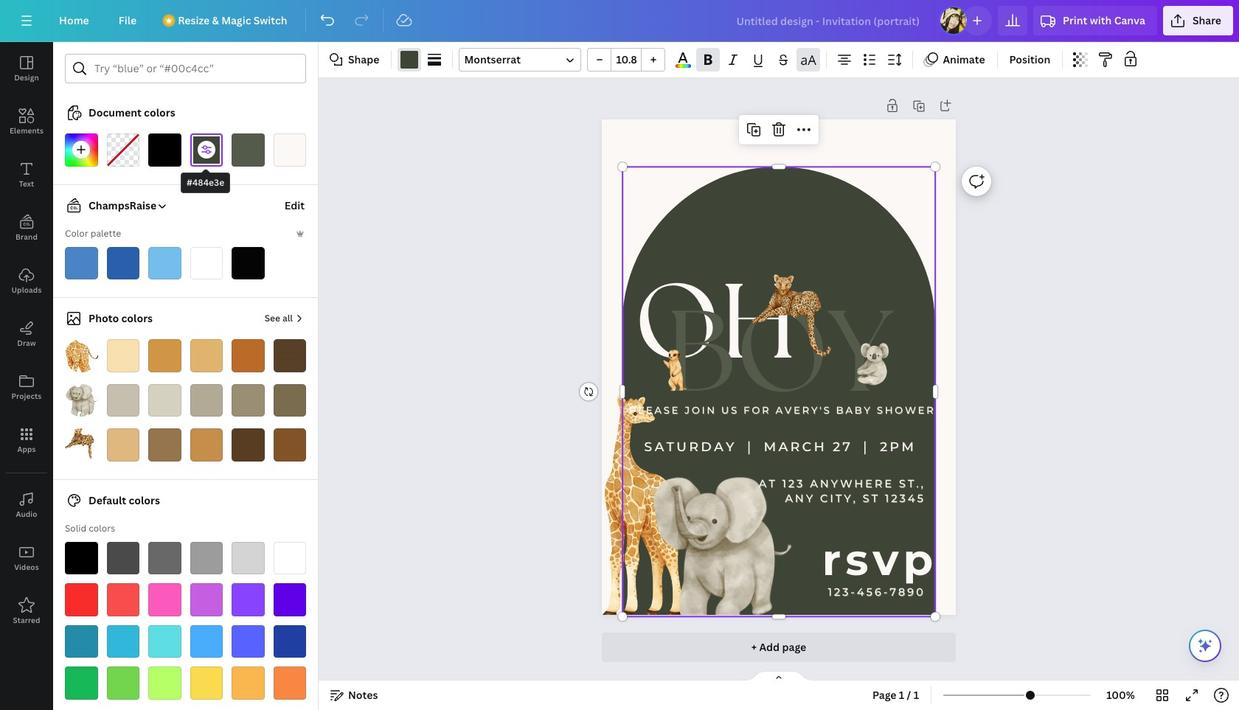 Task type: vqa. For each thing, say whether or not it's contained in the screenshot.
3rd This from the bottom of the page
no



Task type: locate. For each thing, give the bounding box(es) containing it.
#484e3e image up #484e3e
[[190, 134, 223, 166]]

1 vertical spatial #484e3e image
[[190, 134, 223, 166]]

lime #c1ff72 image
[[148, 667, 181, 700]]

7890
[[890, 586, 926, 599]]

print
[[1063, 13, 1088, 27]]

anywhere
[[810, 477, 894, 491]]

violet #5e17eb image
[[273, 584, 306, 616]]

projects
[[11, 391, 42, 401]]

home
[[59, 13, 89, 27]]

text
[[19, 179, 34, 189]]

gray #a6a6a6 image
[[190, 542, 223, 575], [190, 542, 223, 575]]

avery's
[[776, 404, 832, 416]]

brand
[[16, 232, 38, 242]]

bright red #ff3131 image
[[65, 584, 98, 616]]

at 123 anywhere st., any city, st 12345
[[759, 477, 926, 505]]

purple #8c52ff image
[[232, 584, 264, 616], [232, 584, 264, 616]]

at
[[759, 477, 777, 491]]

1 right /
[[914, 688, 919, 702]]

colors right default
[[129, 493, 160, 507]]

#484e3e image right shape in the left of the page
[[401, 51, 419, 69]]

Design title text field
[[725, 6, 933, 35]]

colors up #000000 icon
[[144, 105, 175, 120]]

123-456-7890
[[828, 586, 926, 599]]

projects button
[[0, 361, 53, 414]]

#606655 image
[[232, 134, 264, 166]]

#484e3e image right shape in the left of the page
[[401, 51, 419, 69]]

print with canva
[[1063, 13, 1146, 27]]

black #000000 image
[[65, 542, 98, 575]]

aqua blue #0cc0df image
[[107, 625, 139, 658]]

resize & magic switch
[[178, 13, 287, 27]]

see
[[265, 312, 280, 325]]

colors
[[144, 105, 175, 120], [121, 311, 153, 325], [129, 493, 160, 507], [89, 522, 115, 534]]

coral red #ff5757 image
[[107, 584, 139, 616], [107, 584, 139, 616]]

│ down for
[[743, 439, 758, 454]]

123
[[782, 477, 805, 491]]

#8f5d2c image
[[273, 429, 306, 461], [273, 429, 306, 461]]

│ right 27
[[859, 439, 874, 454]]

2pm
[[880, 439, 916, 454]]

videos button
[[0, 532, 53, 585]]

#bcb3a0 image
[[190, 384, 223, 417]]

#cdc6b7 image
[[107, 384, 139, 417]]

1 vertical spatial #484e3e image
[[190, 134, 223, 166]]

#fdf9f7 image
[[273, 134, 306, 166]]

27
[[833, 439, 853, 454]]

text button
[[0, 148, 53, 201]]

1 horizontal spatial │
[[859, 439, 874, 454]]

│
[[743, 439, 758, 454], [859, 439, 874, 454]]

#c7752e image
[[232, 339, 264, 372]]

#a18058 image
[[148, 429, 181, 461]]

colors right solid
[[89, 522, 115, 534]]

#484e3e image
[[401, 51, 419, 69], [190, 134, 223, 166]]

#484e3e image up #484e3e
[[190, 134, 223, 166]]

rsvp
[[822, 533, 938, 586]]

colors for document colors
[[144, 105, 175, 120]]

side panel tab list
[[0, 42, 53, 638]]

colors for solid colors
[[89, 522, 115, 534]]

0 vertical spatial #484e3e image
[[401, 51, 419, 69]]

grass green #7ed957 image
[[107, 667, 139, 700], [107, 667, 139, 700]]

animate button
[[920, 48, 991, 72]]

page 1 / 1
[[873, 688, 919, 702]]

starred
[[13, 615, 40, 626]]

1
[[899, 688, 905, 702], [914, 688, 919, 702]]

royal blue #5271ff image
[[232, 625, 264, 658]]

canva assistant image
[[1197, 637, 1214, 655]]

turquoise blue #5ce1e6 image
[[148, 625, 181, 658], [148, 625, 181, 658]]

#64472c image
[[273, 339, 306, 372], [273, 339, 306, 372]]

magenta #cb6ce6 image
[[190, 584, 223, 616], [190, 584, 223, 616]]

0 horizontal spatial #484e3e image
[[190, 134, 223, 166]]

us
[[721, 404, 739, 416]]

100%
[[1107, 688, 1135, 702]]

audio
[[16, 509, 37, 519]]

position button
[[1004, 48, 1057, 72]]

canva
[[1114, 13, 1146, 27]]

/
[[907, 688, 911, 702]]

palette
[[91, 227, 121, 239]]

0 horizontal spatial │
[[743, 439, 758, 454]]

1 horizontal spatial #484e3e image
[[401, 51, 419, 69]]

#654526 image
[[232, 429, 264, 461]]

apps button
[[0, 414, 53, 467]]

#484e3e image
[[401, 51, 419, 69], [190, 134, 223, 166]]

color palette
[[65, 227, 121, 239]]

yellow #ffde59 image
[[190, 667, 223, 700], [190, 667, 223, 700]]

switch
[[254, 13, 287, 27]]

pink #ff66c4 image
[[148, 584, 181, 616]]

0 horizontal spatial #484e3e image
[[190, 134, 223, 166]]

please join us for avery's baby shower
[[629, 404, 936, 416]]

orange #ff914d image
[[273, 667, 306, 700]]

dark turquoise #0097b2 image
[[65, 625, 98, 658]]

green #00bf63 image
[[65, 667, 98, 700]]

123-
[[828, 586, 857, 599]]

#d19755 image
[[190, 429, 223, 461], [190, 429, 223, 461]]

#4890cd image
[[65, 247, 98, 280], [65, 247, 98, 280]]

green #00bf63 image
[[65, 667, 98, 700]]

no color image
[[107, 134, 139, 166], [107, 134, 139, 166]]

animate
[[943, 52, 985, 66]]

resize
[[178, 13, 210, 27]]

+
[[752, 640, 757, 654]]

#000000 image
[[148, 134, 181, 166]]

colors right photo
[[121, 311, 153, 325]]

draw button
[[0, 308, 53, 361]]

black #000000 image
[[65, 542, 98, 575]]

1 horizontal spatial 1
[[914, 688, 919, 702]]

#cdc6b7 image
[[107, 384, 139, 417]]

#ffffff image
[[190, 247, 223, 280]]

#e8bc7b image
[[190, 339, 223, 372], [190, 339, 223, 372]]

pink #ff66c4 image
[[148, 584, 181, 616]]

group
[[588, 48, 666, 72]]

0 horizontal spatial 1
[[899, 688, 905, 702]]

design
[[14, 72, 39, 83]]

montserrat
[[464, 52, 521, 66]]

#a59980 image
[[232, 384, 264, 417], [232, 384, 264, 417]]

#484e3e
[[187, 176, 224, 189]]

photo colors
[[89, 311, 153, 325]]

shape button
[[325, 48, 385, 72]]

orange #ff914d image
[[273, 667, 306, 700]]

#dcd6c8 image
[[148, 384, 181, 417]]

#db9f50 image
[[148, 339, 181, 372]]

1 left /
[[899, 688, 905, 702]]

uploads button
[[0, 255, 53, 308]]

#867759 image
[[273, 384, 306, 417], [273, 384, 306, 417]]

white #ffffff image
[[273, 542, 306, 575], [273, 542, 306, 575]]

violet #5e17eb image
[[273, 584, 306, 616]]

lime #c1ff72 image
[[148, 667, 181, 700]]

please
[[629, 404, 680, 416]]

page
[[782, 640, 806, 654]]

#fbe3b8 image
[[107, 339, 139, 372], [107, 339, 139, 372]]

color range image
[[675, 64, 691, 68]]

file button
[[107, 6, 148, 35]]

march
[[764, 439, 827, 454]]

2 │ from the left
[[859, 439, 874, 454]]

light blue #38b6ff image
[[190, 625, 223, 658], [190, 625, 223, 658]]

– – number field
[[616, 52, 637, 66]]

design button
[[0, 42, 53, 95]]

dark turquoise #0097b2 image
[[65, 625, 98, 658]]

solid
[[65, 522, 86, 534]]

peach #ffbd59 image
[[232, 667, 264, 700], [232, 667, 264, 700]]

0 vertical spatial #484e3e image
[[401, 51, 419, 69]]



Task type: describe. For each thing, give the bounding box(es) containing it.
bright red #ff3131 image
[[65, 584, 98, 616]]

starred button
[[0, 585, 53, 638]]

notes button
[[325, 684, 384, 707]]

solid colors
[[65, 522, 115, 534]]

12345
[[885, 492, 926, 505]]

document colors
[[89, 105, 175, 120]]

1 horizontal spatial #484e3e image
[[401, 51, 419, 69]]

#010101 image
[[232, 247, 264, 280]]

&
[[212, 13, 219, 27]]

#166bb5 image
[[107, 247, 139, 280]]

see all button
[[263, 304, 306, 333]]

dark gray #545454 image
[[107, 542, 139, 575]]

#166bb5 image
[[107, 247, 139, 280]]

for
[[744, 404, 771, 416]]

print with canva button
[[1034, 6, 1157, 35]]

dark gray #545454 image
[[107, 542, 139, 575]]

light gray #d9d9d9 image
[[232, 542, 264, 575]]

elements button
[[0, 95, 53, 148]]

share
[[1193, 13, 1222, 27]]

audio button
[[0, 479, 53, 532]]

uploads
[[11, 285, 42, 295]]

cobalt blue #004aad image
[[273, 625, 306, 658]]

#e6bf8b image
[[107, 429, 139, 461]]

shape
[[348, 52, 380, 66]]

st
[[863, 492, 880, 505]]

#c7752e image
[[232, 339, 264, 372]]

position
[[1010, 52, 1051, 66]]

cobalt blue #004aad image
[[273, 625, 306, 658]]

home link
[[47, 6, 101, 35]]

photo
[[89, 311, 119, 325]]

share button
[[1163, 6, 1233, 35]]

#606655 image
[[232, 134, 264, 166]]

baby
[[836, 404, 872, 416]]

#e6bf8b image
[[107, 429, 139, 461]]

colors for default colors
[[129, 493, 160, 507]]

shower
[[877, 404, 936, 416]]

#dcd6c8 image
[[148, 384, 181, 417]]

main menu bar
[[0, 0, 1239, 42]]

#a18058 image
[[148, 429, 181, 461]]

#ffffff image
[[190, 247, 223, 280]]

#000000 image
[[148, 134, 181, 166]]

add a new color image
[[65, 134, 98, 166]]

#db9f50 image
[[148, 339, 181, 372]]

1 │ from the left
[[743, 439, 758, 454]]

resize & magic switch button
[[154, 6, 299, 35]]

#010101 image
[[232, 247, 264, 280]]

draw
[[17, 338, 36, 348]]

edit
[[284, 198, 305, 212]]

brand button
[[0, 201, 53, 255]]

saturday
[[644, 439, 737, 454]]

apps
[[17, 444, 36, 454]]

st.,
[[899, 477, 926, 491]]

#fdf9f7 image
[[273, 134, 306, 166]]

#75c6ef image
[[148, 247, 181, 280]]

videos
[[14, 562, 39, 572]]

color
[[65, 227, 88, 239]]

aqua blue #0cc0df image
[[107, 625, 139, 658]]

file
[[119, 13, 137, 27]]

page
[[873, 688, 897, 702]]

any
[[785, 492, 815, 505]]

default
[[89, 493, 126, 507]]

add
[[759, 640, 780, 654]]

with
[[1090, 13, 1112, 27]]

show pages image
[[744, 671, 814, 682]]

notes
[[348, 688, 378, 702]]

champsraise
[[89, 198, 156, 212]]

1 1 from the left
[[899, 688, 905, 702]]

champsraise button
[[59, 197, 168, 214]]

see all
[[265, 312, 293, 325]]

edit button
[[283, 191, 306, 220]]

join
[[685, 404, 717, 416]]

gray #737373 image
[[148, 542, 181, 575]]

gray #737373 image
[[148, 542, 181, 575]]

default colors
[[89, 493, 160, 507]]

document
[[89, 105, 142, 120]]

city,
[[820, 492, 858, 505]]

light gray #d9d9d9 image
[[232, 542, 264, 575]]

oh
[[635, 263, 797, 382]]

+ add page button
[[602, 633, 956, 662]]

all
[[282, 312, 293, 325]]

royal blue #5271ff image
[[232, 625, 264, 658]]

#bcb3a0 image
[[190, 384, 223, 417]]

100% button
[[1097, 684, 1145, 707]]

#654526 image
[[232, 429, 264, 461]]

elements
[[9, 125, 44, 136]]

Try "blue" or "#00c4cc" search field
[[94, 55, 297, 83]]

#75c6ef image
[[148, 247, 181, 280]]

+ add page
[[752, 640, 806, 654]]

saturday │ march 27 │ 2pm
[[644, 439, 916, 454]]

magic
[[221, 13, 251, 27]]

montserrat button
[[459, 48, 582, 72]]

add a new color image
[[65, 134, 98, 166]]

456-
[[857, 586, 890, 599]]

colors for photo colors
[[121, 311, 153, 325]]

boy
[[666, 288, 892, 417]]

2 1 from the left
[[914, 688, 919, 702]]



